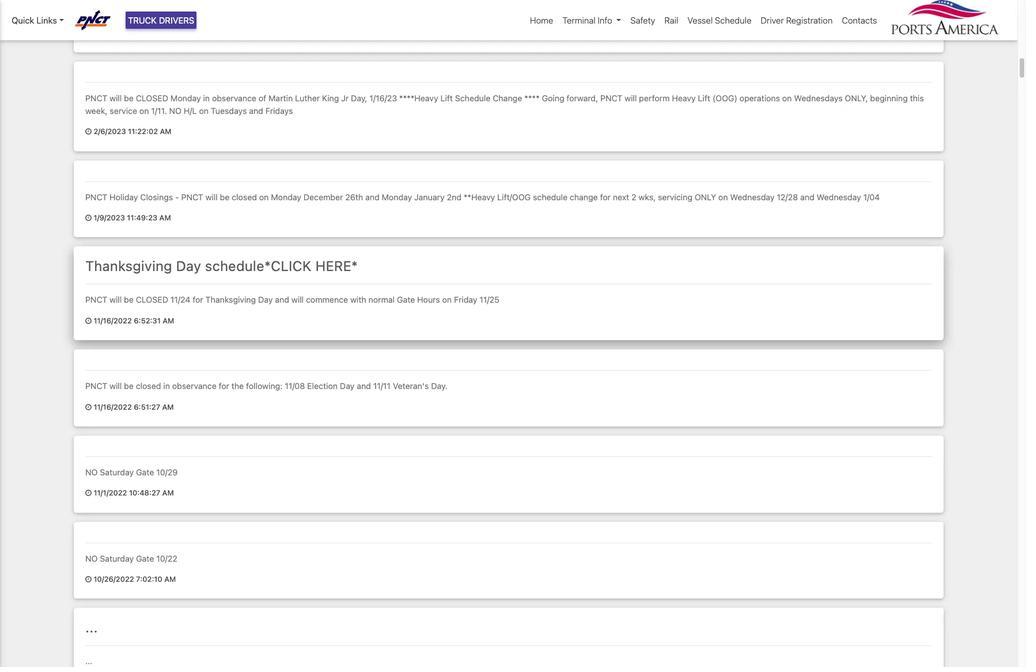 Task type: vqa. For each thing, say whether or not it's contained in the screenshot.
the Info inside the corporate info
no



Task type: describe. For each thing, give the bounding box(es) containing it.
pnct up 1/9/2023
[[85, 192, 107, 202]]

service
[[110, 106, 137, 116]]

terminal info
[[563, 15, 612, 25]]

1 wednesday from the left
[[730, 192, 775, 202]]

****heavy
[[399, 93, 438, 103]]

1 vertical spatial observance
[[172, 381, 217, 391]]

hours
[[417, 295, 440, 305]]

10/29
[[156, 468, 178, 478]]

10/26/2022 7:02:10 am
[[92, 576, 176, 584]]

h/l
[[184, 106, 197, 116]]

contacts link
[[838, 9, 882, 31]]

pnct up week,
[[85, 93, 107, 103]]

gate for 10/22
[[136, 554, 154, 564]]

week,
[[85, 106, 107, 116]]

1 ... from the top
[[85, 620, 98, 636]]

schedule
[[533, 192, 568, 202]]

1 horizontal spatial closed
[[232, 192, 257, 202]]

1/11.
[[151, 106, 167, 116]]

closings
[[140, 192, 173, 202]]

am for 10/29
[[162, 489, 174, 498]]

servicing
[[658, 192, 693, 202]]

driver registration
[[761, 15, 833, 25]]

0 horizontal spatial in
[[163, 381, 170, 391]]

clock o image for no saturday gate 10/22
[[85, 577, 92, 584]]

holiday
[[110, 192, 138, 202]]

beginning
[[870, 93, 908, 103]]

commence
[[306, 295, 348, 305]]

no saturday gate 10/22
[[85, 554, 177, 564]]

for right 11/24 at left
[[193, 295, 203, 305]]

this
[[910, 93, 924, 103]]

2/6/2023
[[94, 128, 126, 136]]

will up 11/16/2022 6:52:31 am
[[110, 295, 122, 305]]

2 lift from the left
[[698, 93, 711, 103]]

fridays
[[266, 106, 293, 116]]

going
[[542, 93, 565, 103]]

quick
[[12, 15, 34, 25]]

clock o image for pnct will be closed monday in observance of  martin luther king jr day, 1/16/23  ****heavy lift schedule change **** going forward, pnct will perform heavy lift (oog) operations on wednesdays only, beginning this week, service on 1/11. no h/l on tuesdays and fridays
[[85, 129, 92, 136]]

here*
[[316, 258, 358, 275]]

11/24
[[171, 295, 190, 305]]

am for closed
[[160, 128, 172, 136]]

for left lincoln's
[[224, 7, 234, 17]]

following:
[[246, 381, 283, 391]]

drivers
[[159, 15, 194, 25]]

january
[[414, 192, 445, 202]]

lincoln's
[[236, 7, 270, 17]]

day,
[[351, 93, 367, 103]]

clock o image for pnct holiday closings -  pnct will be closed on monday  december 26th and monday january 2nd **heavy lift/oog schedule change for next 2 wks, servicing only on wednesday 12/28 and wednesday 1/04
[[85, 215, 92, 222]]

normal
[[369, 295, 395, 305]]

schedule inside pnct will be closed monday in observance of  martin luther king jr day, 1/16/23  ****heavy lift schedule change **** going forward, pnct will perform heavy lift (oog) operations on wednesdays only, beginning this week, service on 1/11. no h/l on tuesdays and fridays
[[455, 93, 491, 103]]

be for for
[[124, 295, 134, 305]]

11/16/2022 6:51:27 am
[[92, 403, 174, 412]]

****
[[525, 93, 540, 103]]

election
[[307, 381, 338, 391]]

friday
[[454, 295, 477, 305]]

2/14/2023
[[94, 29, 130, 37]]

11:49:23
[[127, 214, 157, 223]]

monday left december
[[271, 192, 301, 202]]

veteran's
[[393, 381, 429, 391]]

2
[[632, 192, 637, 202]]

no for no saturday gate 10/29
[[85, 468, 98, 478]]

birthday
[[273, 7, 304, 17]]

quick links
[[12, 15, 57, 25]]

6:52:31
[[134, 317, 161, 325]]

be right truck at left top
[[177, 7, 187, 17]]

heavy
[[672, 93, 696, 103]]

will right - in the left of the page
[[205, 192, 218, 202]]

4 clock o image from the top
[[85, 318, 92, 325]]

pnct will be closed in observance for the following:  11/08 election day and 11/11 veteran's day.
[[85, 381, 448, 391]]

luther
[[295, 93, 320, 103]]

king
[[322, 93, 339, 103]]

wks,
[[639, 192, 656, 202]]

11/25
[[480, 295, 500, 305]]

11/16/2022 for 6:51:27
[[94, 403, 132, 412]]

pnct will be closed 11/24 for thanksgiving day  and will commence with normal gate hours on friday 11/25
[[85, 295, 500, 305]]

registration
[[786, 15, 833, 25]]

will left perform
[[625, 93, 637, 103]]

no for no saturday gate 10/22
[[85, 554, 98, 564]]

no saturday gate 10/29
[[85, 468, 178, 478]]

only
[[695, 192, 716, 202]]

11/16/2022 6:52:31 am
[[92, 317, 174, 325]]

and inside pnct will be closed monday in observance of  martin luther king jr day, 1/16/23  ****heavy lift schedule change **** going forward, pnct will perform heavy lift (oog) operations on wednesdays only, beginning this week, service on 1/11. no h/l on tuesdays and fridays
[[249, 106, 263, 116]]

vessel schedule link
[[683, 9, 756, 31]]

for left next
[[600, 192, 611, 202]]

no inside pnct will be closed monday in observance of  martin luther king jr day, 1/16/23  ****heavy lift schedule change **** going forward, pnct will perform heavy lift (oog) operations on wednesdays only, beginning this week, service on 1/11. no h/l on tuesdays and fridays
[[169, 106, 182, 116]]

will up the service
[[110, 93, 122, 103]]

12/28
[[777, 192, 798, 202]]

in inside pnct will be closed monday in observance of  martin luther king jr day, 1/16/23  ****heavy lift schedule change **** going forward, pnct will perform heavy lift (oog) operations on wednesdays only, beginning this week, service on 1/11. no h/l on tuesdays and fridays
[[203, 93, 210, 103]]

clock o image for no saturday gate 10/29
[[85, 491, 92, 498]]

1/9/2023 11:49:23 am
[[92, 214, 171, 223]]

truck drivers link
[[126, 11, 197, 29]]

am for closed
[[162, 403, 174, 412]]

1/16/23
[[370, 93, 397, 103]]

jr
[[341, 93, 349, 103]]

next
[[613, 192, 629, 202]]

pnct holiday closings -  pnct will be closed on monday  december 26th and monday january 2nd **heavy lift/oog schedule change for next 2 wks, servicing only on wednesday 12/28 and wednesday 1/04
[[85, 192, 880, 202]]

am right '6:52:31'
[[163, 317, 174, 325]]

clock o image for pnct will be closed in observance for the following:  11/08 election day and 11/11 veteran's day.
[[85, 404, 92, 412]]

operations
[[740, 93, 780, 103]]

and right 12/28
[[801, 192, 815, 202]]

monday inside pnct will be closed monday in observance of  martin luther king jr day, 1/16/23  ****heavy lift schedule change **** going forward, pnct will perform heavy lift (oog) operations on wednesdays only, beginning this week, service on 1/11. no h/l on tuesdays and fridays
[[171, 93, 201, 103]]

safety link
[[626, 9, 660, 31]]

and left 11/11
[[357, 381, 371, 391]]

rail
[[665, 15, 678, 25]]

pnct right forward,
[[601, 93, 623, 103]]

with
[[350, 295, 366, 305]]



Task type: locate. For each thing, give the bounding box(es) containing it.
11/16/2022
[[94, 317, 132, 325], [94, 403, 132, 412]]

schedule
[[715, 15, 752, 25], [455, 93, 491, 103]]

be for in
[[124, 93, 134, 103]]

schedule*click
[[205, 258, 312, 275]]

wednesday
[[730, 192, 775, 202], [817, 192, 861, 202]]

closed inside pnct will be closed monday in observance of  martin luther king jr day, 1/16/23  ****heavy lift schedule change **** going forward, pnct will perform heavy lift (oog) operations on wednesdays only, beginning this week, service on 1/11. no h/l on tuesdays and fridays
[[136, 93, 168, 103]]

vessel schedule
[[688, 15, 752, 25]]

1 horizontal spatial day
[[258, 295, 273, 305]]

5 clock o image from the top
[[85, 404, 92, 412]]

am for 10/22
[[164, 576, 176, 584]]

truck drivers
[[128, 15, 194, 25]]

2 vertical spatial closed
[[136, 295, 168, 305]]

home
[[530, 15, 553, 25]]

gate
[[397, 295, 415, 305], [136, 468, 154, 478], [136, 554, 154, 564]]

0 horizontal spatial thanksgiving
[[85, 258, 172, 275]]

be for observance
[[124, 381, 134, 391]]

1 vertical spatial schedule
[[455, 93, 491, 103]]

closed
[[232, 192, 257, 202], [136, 381, 161, 391]]

gate up 7:02:10
[[136, 554, 154, 564]]

lift
[[441, 93, 453, 103], [698, 93, 711, 103]]

schedule right vessel
[[715, 15, 752, 25]]

change
[[570, 192, 598, 202]]

wednesday left 12/28
[[730, 192, 775, 202]]

and down "of"
[[249, 106, 263, 116]]

2 saturday from the top
[[100, 554, 134, 564]]

be up the service
[[124, 93, 134, 103]]

contacts
[[842, 15, 877, 25]]

closed up 1/11.
[[136, 93, 168, 103]]

6:51:27
[[134, 403, 160, 412]]

-
[[175, 192, 179, 202]]

closed left lincoln's
[[189, 7, 221, 17]]

0 horizontal spatial schedule
[[455, 93, 491, 103]]

no up 11/1/2022 in the left bottom of the page
[[85, 468, 98, 478]]

saturday up 11/1/2022 in the left bottom of the page
[[100, 468, 134, 478]]

and right 26th
[[365, 192, 380, 202]]

2nd
[[447, 192, 462, 202]]

0 vertical spatial ...
[[85, 620, 98, 636]]

the
[[232, 381, 244, 391]]

2 horizontal spatial day
[[340, 381, 355, 391]]

0 vertical spatial no
[[169, 106, 182, 116]]

1 horizontal spatial lift
[[698, 93, 711, 103]]

0 vertical spatial in
[[203, 93, 210, 103]]

thanksgiving
[[85, 258, 172, 275], [205, 295, 256, 305]]

monday 2/13, pnct will be closed for lincoln's birthday
[[85, 7, 304, 17]]

saturday for no saturday gate 10/29
[[100, 468, 134, 478]]

am down closings
[[159, 214, 171, 223]]

0 vertical spatial gate
[[397, 295, 415, 305]]

lift right heavy
[[698, 93, 711, 103]]

terminal
[[563, 15, 596, 25]]

2 clock o image from the top
[[85, 129, 92, 136]]

am for -
[[159, 214, 171, 223]]

10/22
[[156, 554, 177, 564]]

gate left hours
[[397, 295, 415, 305]]

december
[[304, 192, 343, 202]]

gate up 10:48:27
[[136, 468, 154, 478]]

0 horizontal spatial lift
[[441, 93, 453, 103]]

monday left january
[[382, 192, 412, 202]]

1 lift from the left
[[441, 93, 453, 103]]

1 vertical spatial ...
[[85, 657, 92, 667]]

1/9/2023
[[94, 214, 125, 223]]

11/16/2022 left '6:52:31'
[[94, 317, 132, 325]]

will left commence
[[292, 295, 304, 305]]

pnct
[[138, 7, 160, 17], [85, 93, 107, 103], [601, 93, 623, 103], [85, 192, 107, 202], [181, 192, 203, 202], [85, 295, 107, 305], [85, 381, 107, 391]]

am down truck drivers
[[161, 29, 172, 37]]

0 vertical spatial schedule
[[715, 15, 752, 25]]

of
[[259, 93, 266, 103]]

day right election on the left bottom of the page
[[340, 381, 355, 391]]

be right - in the left of the page
[[220, 192, 230, 202]]

links
[[37, 15, 57, 25]]

pnct up 11/16/2022 6:52:31 am
[[85, 295, 107, 305]]

gate for 10/29
[[136, 468, 154, 478]]

1 horizontal spatial wednesday
[[817, 192, 861, 202]]

1/04
[[864, 192, 880, 202]]

am right 7:02:10
[[164, 576, 176, 584]]

monday up h/l
[[171, 93, 201, 103]]

2 vertical spatial gate
[[136, 554, 154, 564]]

0 vertical spatial observance
[[212, 93, 256, 103]]

truck
[[128, 15, 157, 25]]

wednesday left 1/04
[[817, 192, 861, 202]]

rail link
[[660, 9, 683, 31]]

lift/oog
[[497, 192, 531, 202]]

2 11/16/2022 from the top
[[94, 403, 132, 412]]

0 horizontal spatial wednesday
[[730, 192, 775, 202]]

safety
[[631, 15, 655, 25]]

0 vertical spatial day
[[176, 258, 201, 275]]

11/08
[[285, 381, 305, 391]]

saturday up 10/26/2022
[[100, 554, 134, 564]]

0 horizontal spatial closed
[[136, 381, 161, 391]]

no left h/l
[[169, 106, 182, 116]]

observance left the
[[172, 381, 217, 391]]

day down schedule*click
[[258, 295, 273, 305]]

pnct up 11/16/2022 6:51:27 am
[[85, 381, 107, 391]]

driver
[[761, 15, 784, 25]]

6 clock o image from the top
[[85, 491, 92, 498]]

0 vertical spatial closed
[[232, 192, 257, 202]]

1 vertical spatial gate
[[136, 468, 154, 478]]

in up 11/16/2022 6:51:27 am
[[163, 381, 170, 391]]

1 vertical spatial closed
[[136, 381, 161, 391]]

2 vertical spatial day
[[340, 381, 355, 391]]

1 saturday from the top
[[100, 468, 134, 478]]

will right truck at left top
[[163, 7, 175, 17]]

perform
[[639, 93, 670, 103]]

7 clock o image from the top
[[85, 577, 92, 584]]

1 vertical spatial closed
[[136, 93, 168, 103]]

and down schedule*click
[[275, 295, 289, 305]]

day up 11/24 at left
[[176, 258, 201, 275]]

driver registration link
[[756, 9, 838, 31]]

day
[[176, 258, 201, 275], [258, 295, 273, 305], [340, 381, 355, 391]]

...
[[85, 620, 98, 636], [85, 657, 92, 667]]

be inside pnct will be closed monday in observance of  martin luther king jr day, 1/16/23  ****heavy lift schedule change **** going forward, pnct will perform heavy lift (oog) operations on wednesdays only, beginning this week, service on 1/11. no h/l on tuesdays and fridays
[[124, 93, 134, 103]]

1 clock o image from the top
[[85, 30, 92, 37]]

0 vertical spatial 11/16/2022
[[94, 317, 132, 325]]

pnct up "6:59:18"
[[138, 7, 160, 17]]

vessel
[[688, 15, 713, 25]]

no
[[169, 106, 182, 116], [85, 468, 98, 478], [85, 554, 98, 564]]

for left the
[[219, 381, 229, 391]]

quick links link
[[12, 14, 64, 27]]

1 vertical spatial no
[[85, 468, 98, 478]]

no up 10/26/2022
[[85, 554, 98, 564]]

am down 10/29
[[162, 489, 174, 498]]

2/13,
[[118, 7, 136, 17]]

in
[[203, 93, 210, 103], [163, 381, 170, 391]]

observance inside pnct will be closed monday in observance of  martin luther king jr day, 1/16/23  ****heavy lift schedule change **** going forward, pnct will perform heavy lift (oog) operations on wednesdays only, beginning this week, service on 1/11. no h/l on tuesdays and fridays
[[212, 93, 256, 103]]

1 horizontal spatial thanksgiving
[[205, 295, 256, 305]]

in left "of"
[[203, 93, 210, 103]]

closed for monday
[[136, 93, 168, 103]]

will
[[163, 7, 175, 17], [110, 93, 122, 103], [625, 93, 637, 103], [205, 192, 218, 202], [110, 295, 122, 305], [292, 295, 304, 305], [110, 381, 122, 391]]

day.
[[431, 381, 448, 391]]

be up 11/16/2022 6:52:31 am
[[124, 295, 134, 305]]

1 11/16/2022 from the top
[[94, 317, 132, 325]]

2 ... from the top
[[85, 657, 92, 667]]

am down 1/11.
[[160, 128, 172, 136]]

(oog)
[[713, 93, 738, 103]]

thanksgiving down 1/9/2023 11:49:23 am
[[85, 258, 172, 275]]

wednesdays
[[794, 93, 843, 103]]

on
[[783, 93, 792, 103], [139, 106, 149, 116], [199, 106, 209, 116], [259, 192, 269, 202], [719, 192, 728, 202], [442, 295, 452, 305]]

0 vertical spatial closed
[[189, 7, 221, 17]]

2/14/2023 6:59:18 am
[[92, 29, 172, 37]]

monday up 2/14/2023
[[85, 7, 116, 17]]

1 vertical spatial saturday
[[100, 554, 134, 564]]

11/16/2022 left 6:51:27
[[94, 403, 132, 412]]

clock o image
[[85, 30, 92, 37], [85, 129, 92, 136], [85, 215, 92, 222], [85, 318, 92, 325], [85, 404, 92, 412], [85, 491, 92, 498], [85, 577, 92, 584]]

pnct right - in the left of the page
[[181, 192, 203, 202]]

observance up the 'tuesdays'
[[212, 93, 256, 103]]

7:02:10
[[136, 576, 162, 584]]

martin
[[269, 93, 293, 103]]

monday
[[85, 7, 116, 17], [171, 93, 201, 103], [271, 192, 301, 202], [382, 192, 412, 202]]

lift right ****heavy
[[441, 93, 453, 103]]

1 vertical spatial day
[[258, 295, 273, 305]]

thanksgiving down "thanksgiving day schedule*click here*" on the left top of page
[[205, 295, 256, 305]]

26th
[[345, 192, 363, 202]]

11/1/2022 10:48:27 am
[[92, 489, 174, 498]]

10/26/2022
[[94, 576, 134, 584]]

am right 6:51:27
[[162, 403, 174, 412]]

2 wednesday from the left
[[817, 192, 861, 202]]

1 horizontal spatial in
[[203, 93, 210, 103]]

thanksgiving day schedule*click here*
[[85, 258, 358, 275]]

0 vertical spatial thanksgiving
[[85, 258, 172, 275]]

0 horizontal spatial day
[[176, 258, 201, 275]]

terminal info link
[[558, 9, 626, 31]]

schedule left change
[[455, 93, 491, 103]]

tuesdays
[[211, 106, 247, 116]]

2 vertical spatial no
[[85, 554, 98, 564]]

be up 11/16/2022 6:51:27 am
[[124, 381, 134, 391]]

0 vertical spatial saturday
[[100, 468, 134, 478]]

1 vertical spatial 11/16/2022
[[94, 403, 132, 412]]

3 clock o image from the top
[[85, 215, 92, 222]]

closed for 11/24
[[136, 295, 168, 305]]

11/16/2022 for 6:52:31
[[94, 317, 132, 325]]

11/11
[[373, 381, 391, 391]]

and
[[249, 106, 263, 116], [365, 192, 380, 202], [801, 192, 815, 202], [275, 295, 289, 305], [357, 381, 371, 391]]

1 horizontal spatial schedule
[[715, 15, 752, 25]]

**heavy
[[464, 192, 495, 202]]

1 vertical spatial in
[[163, 381, 170, 391]]

only,
[[845, 93, 868, 103]]

pnct will be closed monday in observance of  martin luther king jr day, 1/16/23  ****heavy lift schedule change **** going forward, pnct will perform heavy lift (oog) operations on wednesdays only, beginning this week, service on 1/11. no h/l on tuesdays and fridays
[[85, 93, 924, 116]]

10:48:27
[[129, 489, 160, 498]]

saturday for no saturday gate 10/22
[[100, 554, 134, 564]]

6:59:18
[[132, 29, 159, 37]]

closed up '6:52:31'
[[136, 295, 168, 305]]

will up 11/16/2022 6:51:27 am
[[110, 381, 122, 391]]

forward,
[[567, 93, 598, 103]]

1 vertical spatial thanksgiving
[[205, 295, 256, 305]]

change
[[493, 93, 522, 103]]



